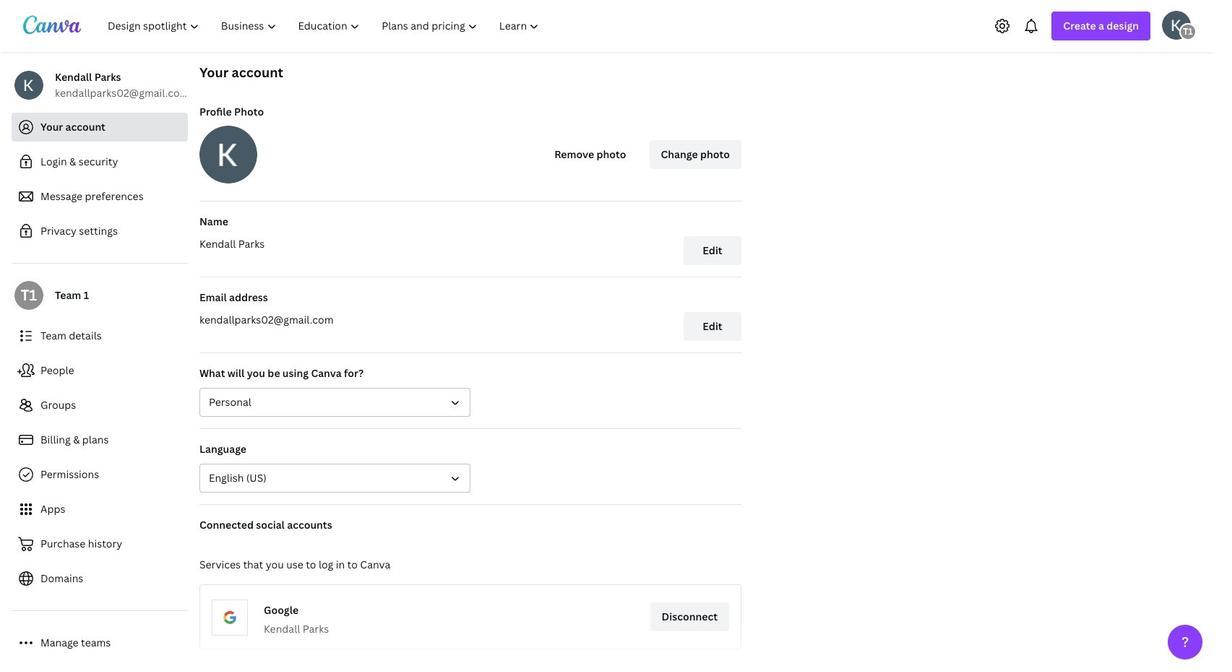 Task type: locate. For each thing, give the bounding box(es) containing it.
team 1 image
[[1180, 23, 1197, 40], [14, 281, 43, 310]]

1 vertical spatial team 1 element
[[14, 281, 43, 310]]

0 vertical spatial team 1 element
[[1180, 23, 1197, 40]]

None button
[[200, 388, 471, 417]]

Language: English (US) button
[[200, 464, 471, 493]]

kendall parks image
[[1163, 10, 1192, 39]]

0 horizontal spatial team 1 element
[[14, 281, 43, 310]]

0 vertical spatial team 1 image
[[1180, 23, 1197, 40]]

1 vertical spatial team 1 image
[[14, 281, 43, 310]]

1 horizontal spatial team 1 image
[[1180, 23, 1197, 40]]

team 1 element
[[1180, 23, 1197, 40], [14, 281, 43, 310]]

1 horizontal spatial team 1 element
[[1180, 23, 1197, 40]]

top level navigation element
[[98, 12, 552, 40]]



Task type: describe. For each thing, give the bounding box(es) containing it.
0 horizontal spatial team 1 image
[[14, 281, 43, 310]]



Task type: vqa. For each thing, say whether or not it's contained in the screenshot.
the Team 1 icon to the bottom
yes



